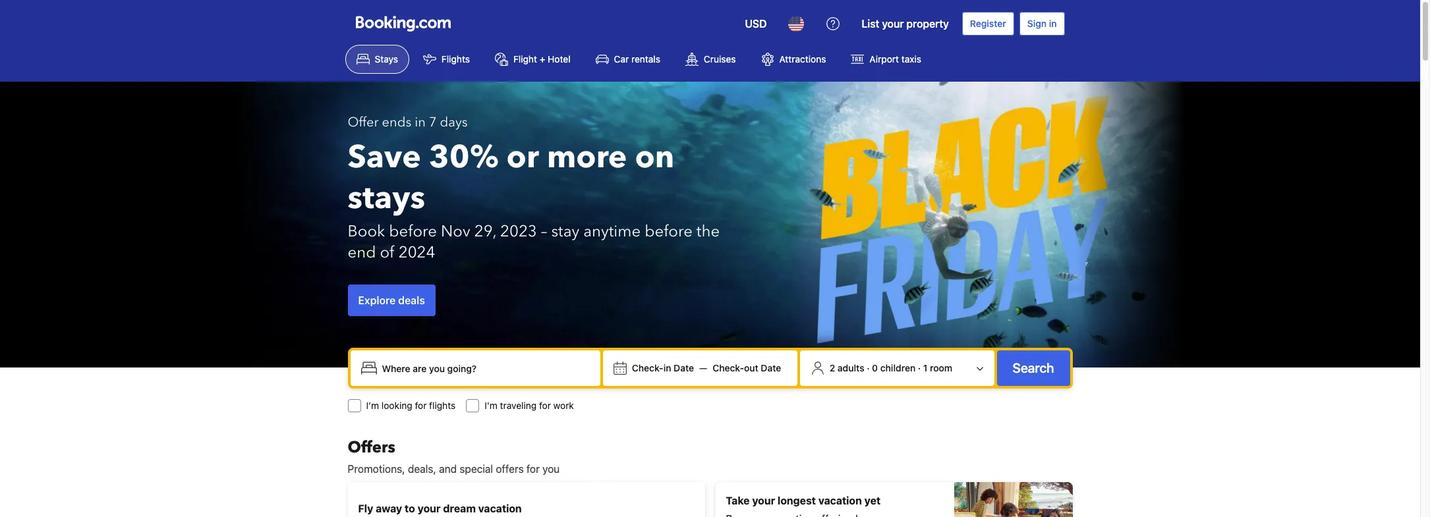 Task type: locate. For each thing, give the bounding box(es) containing it.
fly
[[358, 503, 373, 515]]

2 vertical spatial in
[[664, 363, 672, 374]]

looking
[[382, 400, 413, 411]]

in for check-in date — check-out date
[[664, 363, 672, 374]]

for left the 'work'
[[539, 400, 551, 411]]

1 horizontal spatial ·
[[918, 363, 921, 374]]

date left —
[[674, 363, 694, 374]]

of
[[380, 242, 395, 264]]

1 vertical spatial in
[[415, 113, 426, 131]]

sign in link
[[1020, 12, 1065, 36]]

fly away to your dream vacation
[[358, 503, 522, 515]]

i'm
[[485, 400, 498, 411]]

work
[[554, 400, 574, 411]]

· left 1
[[918, 363, 921, 374]]

check- right —
[[713, 363, 744, 374]]

away
[[376, 503, 402, 515]]

in left the 7
[[415, 113, 426, 131]]

2 horizontal spatial in
[[1050, 18, 1057, 29]]

your
[[882, 18, 904, 30], [753, 495, 776, 507], [418, 503, 441, 515]]

list
[[862, 18, 880, 30]]

your right take
[[753, 495, 776, 507]]

1 horizontal spatial check-
[[713, 363, 744, 374]]

offers
[[348, 437, 395, 459]]

ends
[[382, 113, 412, 131]]

hotel
[[548, 53, 571, 65]]

before down the stays
[[389, 221, 437, 243]]

for for flights
[[415, 400, 427, 411]]

for
[[415, 400, 427, 411], [539, 400, 551, 411], [527, 464, 540, 475]]

date right out
[[761, 363, 782, 374]]

1 check- from the left
[[632, 363, 664, 374]]

check-in date — check-out date
[[632, 363, 782, 374]]

check-out date button
[[708, 357, 787, 380]]

save
[[348, 136, 421, 179]]

taxis
[[902, 53, 922, 65]]

longest
[[778, 495, 816, 507]]

1 horizontal spatial date
[[761, 363, 782, 374]]

2 adults · 0 children · 1 room button
[[806, 356, 989, 381]]

flights link
[[412, 45, 481, 74]]

0 horizontal spatial check-
[[632, 363, 664, 374]]

·
[[867, 363, 870, 374], [918, 363, 921, 374]]

before
[[389, 221, 437, 243], [645, 221, 693, 243]]

flight + hotel
[[514, 53, 571, 65]]

before left the
[[645, 221, 693, 243]]

2 date from the left
[[761, 363, 782, 374]]

0 horizontal spatial vacation
[[479, 503, 522, 515]]

flight
[[514, 53, 537, 65]]

in inside 'offer ends in 7 days save 30% or more on stays book before nov 29, 2023 – stay anytime before the end of 2024'
[[415, 113, 426, 131]]

out
[[744, 363, 759, 374]]

1 horizontal spatial your
[[753, 495, 776, 507]]

usd button
[[737, 8, 775, 40]]

your right to
[[418, 503, 441, 515]]

i'm traveling for work
[[485, 400, 574, 411]]

register link
[[963, 12, 1015, 36]]

nov
[[441, 221, 471, 243]]

for left "flights"
[[415, 400, 427, 411]]

i'm looking for flights
[[366, 400, 456, 411]]

2 · from the left
[[918, 363, 921, 374]]

i'm
[[366, 400, 379, 411]]

airport
[[870, 53, 899, 65]]

vacation left yet
[[819, 495, 862, 507]]

in inside 'link'
[[1050, 18, 1057, 29]]

0 horizontal spatial date
[[674, 363, 694, 374]]

0 horizontal spatial in
[[415, 113, 426, 131]]

take
[[726, 495, 750, 507]]

1 horizontal spatial in
[[664, 363, 672, 374]]

date
[[674, 363, 694, 374], [761, 363, 782, 374]]

0 vertical spatial in
[[1050, 18, 1057, 29]]

2 horizontal spatial your
[[882, 18, 904, 30]]

0 horizontal spatial before
[[389, 221, 437, 243]]

on
[[635, 136, 675, 179]]

cruises link
[[674, 45, 747, 74]]

2 check- from the left
[[713, 363, 744, 374]]

children
[[881, 363, 916, 374]]

1 horizontal spatial vacation
[[819, 495, 862, 507]]

vacation
[[819, 495, 862, 507], [479, 503, 522, 515]]

in
[[1050, 18, 1057, 29], [415, 113, 426, 131], [664, 363, 672, 374]]

in right sign on the top of page
[[1050, 18, 1057, 29]]

cruises
[[704, 53, 736, 65]]

flights
[[429, 400, 456, 411]]

for left you
[[527, 464, 540, 475]]

or
[[507, 136, 539, 179]]

0 horizontal spatial your
[[418, 503, 441, 515]]

flights
[[442, 53, 470, 65]]

your right list
[[882, 18, 904, 30]]

check- left —
[[632, 363, 664, 374]]

vacation right dream
[[479, 503, 522, 515]]

search button
[[997, 351, 1070, 386]]

· left '0'
[[867, 363, 870, 374]]

2
[[830, 363, 836, 374]]

promotions,
[[348, 464, 405, 475]]

explore deals
[[358, 295, 425, 307]]

0 horizontal spatial ·
[[867, 363, 870, 374]]

in left —
[[664, 363, 672, 374]]

attractions link
[[750, 45, 838, 74]]

1 horizontal spatial before
[[645, 221, 693, 243]]

1 · from the left
[[867, 363, 870, 374]]

for for work
[[539, 400, 551, 411]]

2024
[[399, 242, 435, 264]]



Task type: describe. For each thing, give the bounding box(es) containing it.
special
[[460, 464, 493, 475]]

anytime
[[584, 221, 641, 243]]

1 date from the left
[[674, 363, 694, 374]]

usd
[[745, 18, 767, 30]]

your for longest
[[753, 495, 776, 507]]

property
[[907, 18, 949, 30]]

sign
[[1028, 18, 1047, 29]]

airport taxis link
[[840, 45, 933, 74]]

in for sign in
[[1050, 18, 1057, 29]]

airport taxis
[[870, 53, 922, 65]]

room
[[930, 363, 953, 374]]

2 adults · 0 children · 1 room
[[830, 363, 953, 374]]

29,
[[475, 221, 497, 243]]

+
[[540, 53, 546, 65]]

car rentals link
[[585, 45, 672, 74]]

register
[[970, 18, 1007, 29]]

stays
[[375, 53, 398, 65]]

stays
[[348, 177, 425, 220]]

offers promotions, deals, and special offers for you
[[348, 437, 560, 475]]

offers
[[496, 464, 524, 475]]

your for property
[[882, 18, 904, 30]]

Where are you going? field
[[377, 357, 595, 380]]

traveling
[[500, 400, 537, 411]]

days
[[440, 113, 468, 131]]

to
[[405, 503, 415, 515]]

stay
[[551, 221, 580, 243]]

offer ends in 7 days save 30% or more on stays book before nov 29, 2023 – stay anytime before the end of 2024
[[348, 113, 720, 264]]

attractions
[[780, 53, 826, 65]]

deals
[[398, 295, 425, 307]]

take your longest vacation yet
[[726, 495, 881, 507]]

yet
[[865, 495, 881, 507]]

and
[[439, 464, 457, 475]]

search
[[1013, 361, 1055, 376]]

–
[[541, 221, 548, 243]]

for inside offers promotions, deals, and special offers for you
[[527, 464, 540, 475]]

the
[[697, 221, 720, 243]]

end
[[348, 242, 376, 264]]

take your longest vacation yet image
[[954, 483, 1073, 518]]

list your property
[[862, 18, 949, 30]]

you
[[543, 464, 560, 475]]

2023
[[501, 221, 537, 243]]

—
[[700, 363, 708, 374]]

check-in date button
[[627, 357, 700, 380]]

stays link
[[345, 45, 409, 74]]

car
[[614, 53, 629, 65]]

book
[[348, 221, 385, 243]]

flight + hotel link
[[484, 45, 582, 74]]

rentals
[[632, 53, 661, 65]]

offer
[[348, 113, 379, 131]]

explore
[[358, 295, 396, 307]]

deals,
[[408, 464, 436, 475]]

booking.com image
[[356, 16, 451, 32]]

30%
[[429, 136, 499, 179]]

dream
[[443, 503, 476, 515]]

explore deals link
[[348, 285, 436, 316]]

7
[[429, 113, 437, 131]]

adults
[[838, 363, 865, 374]]

0
[[872, 363, 878, 374]]

more
[[547, 136, 627, 179]]

1
[[924, 363, 928, 374]]

car rentals
[[614, 53, 661, 65]]

2 before from the left
[[645, 221, 693, 243]]

sign in
[[1028, 18, 1057, 29]]

list your property link
[[854, 8, 957, 40]]

1 before from the left
[[389, 221, 437, 243]]



Task type: vqa. For each thing, say whether or not it's contained in the screenshot.
Booking.com in "link"
no



